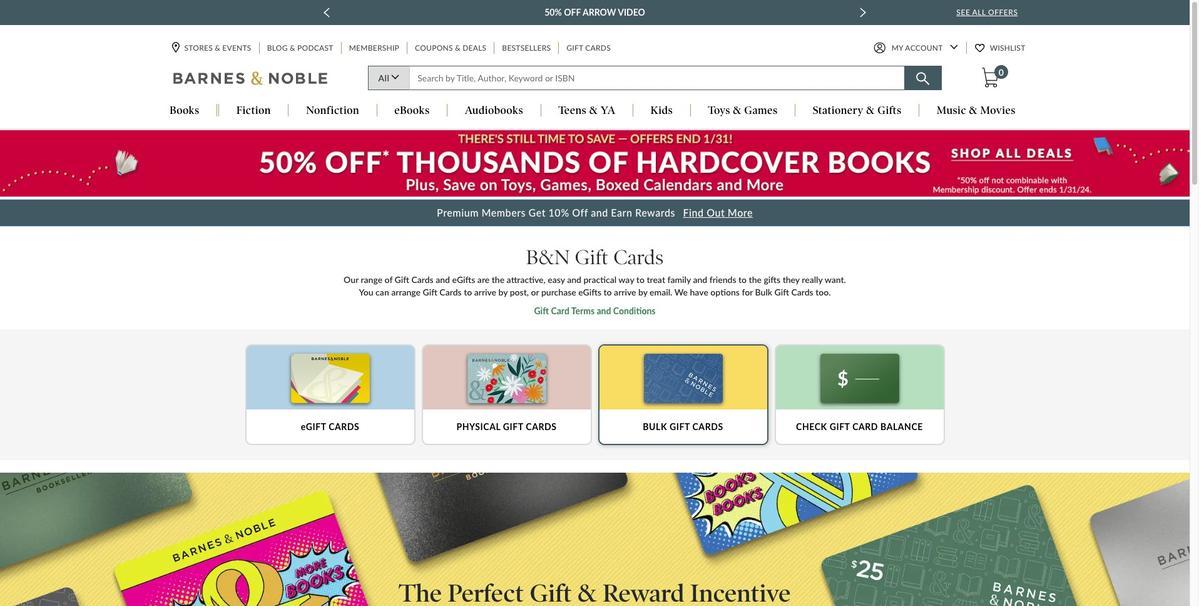 Task type: describe. For each thing, give the bounding box(es) containing it.
50% off arrow video link
[[545, 5, 645, 20]]

and up have
[[693, 274, 708, 285]]

movies
[[981, 104, 1016, 117]]

off inside 50% off arrow video link
[[564, 7, 581, 18]]

they
[[783, 274, 800, 285]]

all link
[[368, 66, 410, 90]]

Search by Title, Author, Keyword or ISBN text field
[[410, 66, 905, 90]]

my account button
[[874, 42, 958, 54]]

wishlist
[[990, 43, 1026, 53]]

my
[[892, 43, 904, 53]]

b&n gift cards main content
[[0, 130, 1190, 606]]

account
[[905, 43, 943, 53]]

stores
[[184, 43, 213, 53]]

have
[[690, 287, 709, 297]]

too.
[[816, 287, 831, 297]]

really
[[802, 274, 823, 285]]

we
[[675, 287, 688, 297]]

see
[[957, 8, 971, 17]]

0
[[999, 67, 1004, 78]]

find
[[683, 207, 704, 219]]

1 by from the left
[[499, 287, 508, 297]]

1 arrive from the left
[[474, 287, 496, 297]]

friends
[[710, 274, 737, 285]]

physical
[[457, 421, 501, 432]]

& for coupons
[[455, 43, 461, 53]]

easy
[[548, 274, 565, 285]]

arrange
[[391, 287, 421, 297]]

music
[[937, 104, 967, 117]]

gift cards link
[[565, 42, 612, 54]]

options
[[711, 287, 740, 297]]

our
[[344, 274, 359, 285]]

you
[[359, 287, 374, 297]]

bestsellers link
[[501, 42, 552, 54]]

to right way
[[637, 274, 645, 285]]

gift down "they"
[[775, 287, 789, 297]]

stores & events link
[[172, 42, 253, 54]]

rewards
[[635, 207, 676, 219]]

gift cards
[[567, 43, 611, 53]]

cards for physical gift cards
[[526, 421, 557, 432]]

gift right arrange at the left of the page
[[423, 287, 438, 297]]

ebooks
[[394, 104, 430, 117]]

audiobooks
[[465, 104, 523, 117]]

next slide / item image
[[860, 8, 867, 18]]

want.
[[825, 274, 846, 285]]

toys
[[708, 104, 731, 117]]

members
[[482, 207, 526, 219]]

cards down really
[[792, 287, 814, 297]]

toys & games
[[708, 104, 778, 117]]

& for stationery
[[867, 104, 875, 117]]

coupons & deals
[[415, 43, 487, 53]]

check
[[796, 421, 827, 432]]

deals
[[463, 43, 487, 53]]

music & movies
[[937, 104, 1016, 117]]

toys & games button
[[691, 104, 795, 118]]

gift for check
[[830, 421, 850, 432]]

bulk
[[643, 421, 667, 432]]

2 the from the left
[[749, 274, 762, 285]]

coupons
[[415, 43, 453, 53]]

books button
[[152, 104, 217, 118]]

offers
[[988, 8, 1018, 17]]

egift cards
[[301, 421, 360, 432]]

nonfiction
[[306, 104, 359, 117]]

family
[[668, 274, 691, 285]]

1 cards from the left
[[329, 421, 360, 432]]

bestsellers
[[502, 43, 551, 53]]

& for blog
[[290, 43, 295, 53]]

0 horizontal spatial egifts
[[452, 274, 475, 285]]

cards inside gift cards link
[[586, 43, 611, 53]]

email.
[[650, 287, 673, 297]]

more
[[728, 207, 753, 219]]

membership
[[349, 43, 399, 53]]

card
[[551, 305, 570, 316]]

balance
[[881, 421, 923, 432]]

to down practical
[[604, 287, 612, 297]]

and right terms
[[597, 305, 611, 316]]

coupons & deals link
[[414, 42, 488, 54]]

50% off thousans of hardcover books, plus, save on toys, games, boxed calendars and more image
[[0, 131, 1190, 197]]

& for toys
[[733, 104, 742, 117]]

fiction
[[236, 104, 271, 117]]

gift card terms and conditions link
[[534, 305, 656, 316]]

stationery & gifts
[[813, 104, 902, 117]]

1 vertical spatial egifts
[[579, 287, 602, 297]]

events
[[222, 43, 251, 53]]

cards up arrange at the left of the page
[[412, 274, 434, 285]]

can
[[376, 287, 389, 297]]

audiobooks button
[[448, 104, 541, 118]]

post,
[[510, 287, 529, 297]]

user image
[[874, 42, 886, 54]]

see all offers link
[[957, 8, 1018, 17]]

premium members get 10% off and earn rewards find out more
[[437, 207, 753, 219]]

0 button
[[981, 65, 1009, 89]]

cards for bulk gift cards
[[693, 421, 724, 432]]

music & movies button
[[920, 104, 1033, 118]]



Task type: locate. For each thing, give the bounding box(es) containing it.
gift right bulk
[[670, 421, 690, 432]]

all right the see at the top right of the page
[[973, 8, 986, 17]]

and left are
[[436, 274, 450, 285]]

arrive down are
[[474, 287, 496, 297]]

3 cards from the left
[[693, 421, 724, 432]]

off right 10%
[[572, 207, 588, 219]]

fiction button
[[219, 104, 288, 118]]

way
[[619, 274, 634, 285]]

for bulk
[[742, 287, 773, 297]]

0 horizontal spatial the
[[492, 274, 505, 285]]

ya
[[601, 104, 616, 117]]

gifts
[[878, 104, 902, 117]]

& right the music
[[969, 104, 978, 117]]

& right stores
[[215, 43, 220, 53]]

membership link
[[348, 42, 401, 54]]

the right are
[[492, 274, 505, 285]]

and right easy
[[567, 274, 582, 285]]

50% off arrow video
[[545, 7, 645, 18]]

wishlist link
[[975, 42, 1027, 54]]

b&n gift cards our range of gift cards and egifts are the attractive, easy and practical way to treat family and friends to the gifts they really want. you can arrange gift cards to arrive by post, or purchase egifts to arrive by email. we have options for bulk gift cards too.
[[344, 245, 846, 297]]

1 gift from the left
[[503, 421, 524, 432]]

podcast
[[297, 43, 333, 53]]

cards up way
[[614, 245, 664, 270]]

search image
[[917, 72, 930, 85]]

blog & podcast
[[267, 43, 333, 53]]

cart image
[[982, 68, 999, 88]]

gift card terms and conditions
[[534, 305, 656, 316]]

& right the blog
[[290, 43, 295, 53]]

cards right arrange at the left of the page
[[440, 287, 462, 297]]

1 horizontal spatial egifts
[[579, 287, 602, 297]]

gift for physical
[[503, 421, 524, 432]]

logo image
[[173, 71, 328, 89]]

teens & ya
[[559, 104, 616, 117]]

terms
[[571, 305, 595, 316]]

kids
[[651, 104, 673, 117]]

by down treat at the top
[[639, 287, 648, 297]]

are
[[478, 274, 490, 285]]

0 vertical spatial egifts
[[452, 274, 475, 285]]

1 horizontal spatial arrive
[[614, 287, 636, 297]]

bulk gift cards link
[[598, 344, 768, 445]]

& for teens
[[590, 104, 598, 117]]

check gift card balance
[[796, 421, 923, 432]]

see all offers
[[957, 8, 1018, 17]]

& left the ya
[[590, 104, 598, 117]]

teens & ya button
[[541, 104, 633, 118]]

ebooks button
[[377, 104, 447, 118]]

egifts
[[452, 274, 475, 285], [579, 287, 602, 297]]

cards
[[329, 421, 360, 432], [526, 421, 557, 432], [693, 421, 724, 432]]

& left gifts at the top of page
[[867, 104, 875, 117]]

arrow
[[583, 7, 616, 18]]

2 arrive from the left
[[614, 287, 636, 297]]

egift cards link
[[245, 344, 415, 445]]

premium
[[437, 207, 479, 219]]

card
[[853, 421, 878, 432]]

kids button
[[634, 104, 690, 118]]

0 horizontal spatial cards
[[329, 421, 360, 432]]

egifts down practical
[[579, 287, 602, 297]]

the up for bulk
[[749, 274, 762, 285]]

all down membership
[[378, 73, 390, 84]]

books
[[170, 104, 199, 117]]

the perfect gift & rewards incentive image
[[0, 473, 1190, 606]]

physical gift cards
[[457, 421, 557, 432]]

0 horizontal spatial by
[[499, 287, 508, 297]]

0 horizontal spatial arrive
[[474, 287, 496, 297]]

egift
[[301, 421, 326, 432]]

conditions
[[613, 305, 656, 316]]

& for stores
[[215, 43, 220, 53]]

gift down 50% off arrow video link
[[567, 43, 583, 53]]

get
[[529, 207, 546, 219]]

50%
[[545, 7, 562, 18]]

2 horizontal spatial gift
[[830, 421, 850, 432]]

gift left the card
[[830, 421, 850, 432]]

nonfiction button
[[289, 104, 377, 118]]

to up for bulk
[[739, 274, 747, 285]]

gift up arrange at the left of the page
[[395, 274, 409, 285]]

None field
[[410, 66, 905, 90]]

stationery
[[813, 104, 864, 117]]

blog
[[267, 43, 288, 53]]

games
[[745, 104, 778, 117]]

earn
[[611, 207, 633, 219]]

off right 50%
[[564, 7, 581, 18]]

off
[[564, 7, 581, 18], [572, 207, 588, 219]]

and
[[591, 207, 608, 219], [436, 274, 450, 285], [567, 274, 582, 285], [693, 274, 708, 285], [597, 305, 611, 316]]

0 vertical spatial off
[[564, 7, 581, 18]]

to left post,
[[464, 287, 472, 297]]

gift for bulk
[[670, 421, 690, 432]]

stores & events
[[184, 43, 251, 53]]

1 vertical spatial off
[[572, 207, 588, 219]]

& inside 'link'
[[290, 43, 295, 53]]

off inside the 'b&n gift cards' main content
[[572, 207, 588, 219]]

2 horizontal spatial cards
[[693, 421, 724, 432]]

by
[[499, 287, 508, 297], [639, 287, 648, 297]]

stationery & gifts button
[[796, 104, 919, 118]]

treat
[[647, 274, 665, 285]]

gift
[[503, 421, 524, 432], [670, 421, 690, 432], [830, 421, 850, 432]]

arrive down way
[[614, 287, 636, 297]]

1 horizontal spatial the
[[749, 274, 762, 285]]

down arrow image
[[950, 45, 958, 50]]

1 horizontal spatial by
[[639, 287, 648, 297]]

gift up practical
[[575, 245, 609, 270]]

or
[[531, 287, 539, 297]]

teens
[[559, 104, 587, 117]]

0 horizontal spatial gift
[[503, 421, 524, 432]]

egifts left are
[[452, 274, 475, 285]]

1 vertical spatial all
[[378, 73, 390, 84]]

range
[[361, 274, 383, 285]]

purchase
[[541, 287, 576, 297]]

the
[[492, 274, 505, 285], [749, 274, 762, 285]]

gifts
[[764, 274, 781, 285]]

blog & podcast link
[[266, 42, 335, 54]]

1 horizontal spatial gift
[[670, 421, 690, 432]]

0 horizontal spatial all
[[378, 73, 390, 84]]

1 horizontal spatial all
[[973, 8, 986, 17]]

1 the from the left
[[492, 274, 505, 285]]

& left the deals
[[455, 43, 461, 53]]

3 gift from the left
[[830, 421, 850, 432]]

2 by from the left
[[639, 287, 648, 297]]

cards
[[586, 43, 611, 53], [614, 245, 664, 270], [412, 274, 434, 285], [440, 287, 462, 297], [792, 287, 814, 297]]

and left earn
[[591, 207, 608, 219]]

1 horizontal spatial cards
[[526, 421, 557, 432]]

by left post,
[[499, 287, 508, 297]]

& right toys
[[733, 104, 742, 117]]

b&n
[[526, 245, 570, 270]]

gift left card
[[534, 305, 549, 316]]

gift
[[567, 43, 583, 53], [575, 245, 609, 270], [395, 274, 409, 285], [423, 287, 438, 297], [775, 287, 789, 297], [534, 305, 549, 316]]

&
[[215, 43, 220, 53], [290, 43, 295, 53], [455, 43, 461, 53], [590, 104, 598, 117], [733, 104, 742, 117], [867, 104, 875, 117], [969, 104, 978, 117]]

cards down 50% off arrow video link
[[586, 43, 611, 53]]

bulk gift cards
[[643, 421, 724, 432]]

& for music
[[969, 104, 978, 117]]

of
[[385, 274, 393, 285]]

gift right physical
[[503, 421, 524, 432]]

2 gift from the left
[[670, 421, 690, 432]]

2 cards from the left
[[526, 421, 557, 432]]

0 vertical spatial all
[[973, 8, 986, 17]]

previous slide / item image
[[324, 8, 330, 18]]



Task type: vqa. For each thing, say whether or not it's contained in the screenshot.
the Account
yes



